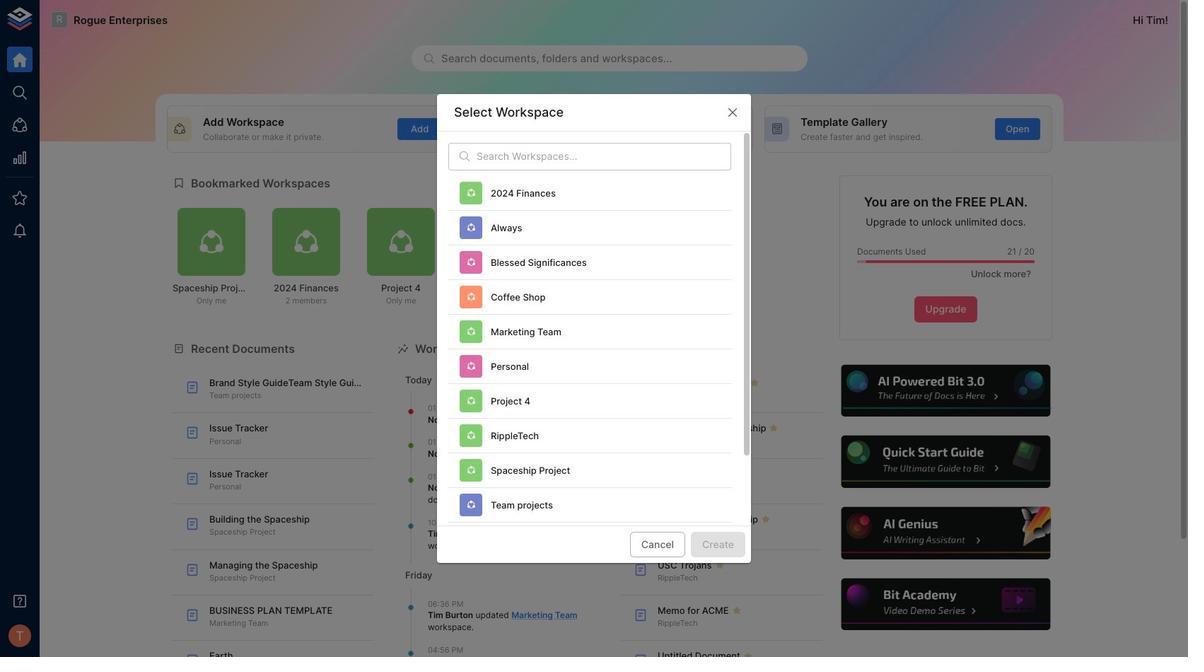 Task type: describe. For each thing, give the bounding box(es) containing it.
1 help image from the top
[[840, 363, 1053, 419]]



Task type: locate. For each thing, give the bounding box(es) containing it.
dialog
[[437, 94, 751, 598]]

2 help image from the top
[[840, 434, 1053, 490]]

Search Workspaces... text field
[[477, 143, 732, 170]]

4 help image from the top
[[840, 577, 1053, 633]]

3 help image from the top
[[840, 505, 1053, 561]]

help image
[[840, 363, 1053, 419], [840, 434, 1053, 490], [840, 505, 1053, 561], [840, 577, 1053, 633]]



Task type: vqa. For each thing, say whether or not it's contained in the screenshot.
1st Help image
yes



